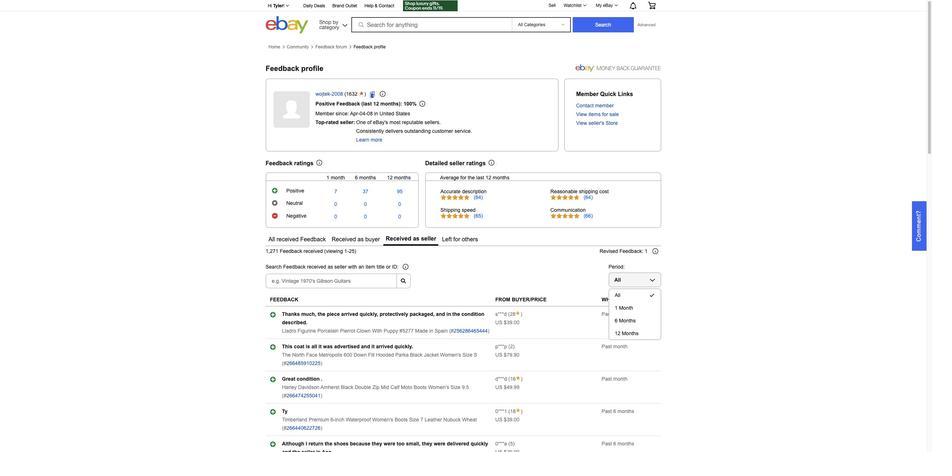 Task type: vqa. For each thing, say whether or not it's contained in the screenshot.
Davidson
yes



Task type: locate. For each thing, give the bounding box(es) containing it.
the down although
[[292, 449, 300, 452]]

size inside timberland premium 6-inch waterproof women's boots size 7 leather nubuck wheat (#
[[409, 417, 419, 423]]

premium
[[309, 417, 329, 423]]

64 ratings received on reasonable shipping cost. click to check average rating. element
[[584, 194, 593, 200]]

0 vertical spatial past month
[[602, 311, 628, 317]]

1 us from the top
[[495, 320, 502, 326]]

0
[[334, 201, 337, 207], [364, 201, 367, 207], [398, 201, 401, 207], [334, 214, 337, 220], [364, 214, 367, 220], [398, 214, 401, 220]]

get the coupon image
[[403, 0, 458, 11]]

1 us $39.00 from the top
[[495, 320, 519, 326]]

user profile for wojtek-2008 image
[[273, 91, 310, 128]]

neutral
[[286, 200, 303, 206]]

feedback left by buyer. element left 28
[[495, 311, 507, 317]]

1 past from the top
[[602, 311, 612, 317]]

0 horizontal spatial and
[[282, 449, 291, 452]]

) inside thanks much, the piece arrived quickly, protectively packaged,  and in the condition described. lladro figurine porcelain pierrot clown with puppy  #5277 made in spain (# 256286465444 )
[[488, 328, 489, 334]]

4 us from the top
[[495, 417, 502, 423]]

although i return the shoes because they were too small, they were delivered quickly and the seller is a++ element
[[282, 441, 488, 452]]

2 us $39.00 from the top
[[495, 417, 519, 423]]

feedback left by buyer. element containing d***d
[[495, 376, 507, 382]]

37 button
[[363, 189, 368, 194]]

1 vertical spatial past 6 months
[[602, 441, 634, 447]]

1 horizontal spatial arrived
[[376, 344, 393, 350]]

contact inside 'link'
[[379, 3, 394, 8]]

is left all
[[306, 344, 310, 350]]

0 horizontal spatial they
[[372, 441, 382, 447]]

size inside harley davidson amherst black double zip mid calf moto boots women's size 9.5 (#
[[451, 385, 461, 390]]

in right made
[[429, 328, 433, 334]]

past month element
[[602, 311, 628, 317], [602, 344, 628, 350], [602, 376, 628, 382]]

member inside member since: apr-04-08 in united states top-rated seller: one of ebay's most reputable sellers. consistently delivers outstanding customer service. learn more
[[316, 111, 334, 116]]

)
[[364, 91, 367, 97], [521, 311, 522, 317], [488, 328, 489, 334], [513, 344, 515, 350], [321, 361, 322, 366], [521, 376, 523, 382], [321, 393, 322, 399], [521, 409, 523, 414], [321, 425, 322, 431], [513, 441, 515, 447]]

1 past 6 months from the top
[[602, 409, 634, 414]]

2008
[[332, 91, 343, 97]]

1 vertical spatial $39.00
[[504, 417, 519, 423]]

12
[[373, 101, 379, 107], [387, 175, 393, 180], [486, 175, 491, 180], [615, 331, 620, 337]]

(# down the
[[282, 361, 287, 366]]

as inside button
[[413, 236, 419, 242]]

(64) left cost
[[584, 194, 593, 200]]

0 horizontal spatial 1
[[327, 175, 329, 180]]

feedback forum
[[315, 44, 347, 49]]

(64) button up speed
[[473, 194, 484, 200]]

1 horizontal spatial 7
[[420, 417, 423, 423]]

great condition . element
[[282, 376, 323, 382]]

women's inside timberland premium 6-inch waterproof women's boots size 7 leather nubuck wheat (#
[[372, 417, 393, 423]]

the up a++
[[325, 441, 332, 447]]

0 vertical spatial 7
[[334, 189, 337, 194]]

2 vertical spatial 1
[[615, 305, 618, 311]]

0 horizontal spatial in
[[374, 111, 378, 116]]

( right 0***1
[[508, 409, 510, 414]]

1 vertical spatial past month
[[602, 344, 628, 350]]

for down member
[[602, 111, 608, 117]]

0 vertical spatial past 6 months
[[602, 409, 634, 414]]

for
[[602, 111, 608, 117], [460, 175, 466, 180], [453, 236, 460, 242]]

size left the leather
[[409, 417, 419, 423]]

view left items
[[576, 111, 587, 117]]

0 horizontal spatial arrived
[[341, 311, 358, 317]]

1 vertical spatial and
[[361, 344, 370, 350]]

seller inside received as seller button
[[421, 236, 436, 242]]

condition
[[462, 311, 484, 317], [297, 376, 320, 382]]

1 horizontal spatial 1
[[615, 305, 618, 311]]

1 $39.00 from the top
[[504, 320, 519, 326]]

sale
[[610, 111, 619, 117]]

the north face metropolis 600 down fill hooded parka black jacket women's size s (#
[[282, 352, 477, 366]]

(64) for shipping
[[584, 194, 593, 200]]

0 vertical spatial received
[[277, 236, 299, 242]]

1 vertical spatial all
[[614, 277, 621, 283]]

us down 0***1
[[495, 417, 502, 423]]

Search for anything text field
[[352, 18, 510, 32]]

(# inside thanks much, the piece arrived quickly, protectively packaged,  and in the condition described. lladro figurine porcelain pierrot clown with puppy  #5277 made in spain (# 256286465444 )
[[449, 328, 454, 334]]

0 horizontal spatial ratings
[[294, 160, 314, 166]]

all up 1,271
[[269, 236, 275, 242]]

66 ratings received on communication. click to check average rating. element
[[584, 213, 593, 219]]

us down p***p
[[495, 352, 502, 358]]

customer
[[432, 128, 453, 134]]

left for others
[[442, 236, 478, 242]]

1 vertical spatial size
[[451, 385, 461, 390]]

months down 6 months
[[622, 331, 639, 337]]

2 (64) from the left
[[584, 194, 593, 200]]

0 horizontal spatial contact
[[379, 3, 394, 8]]

list box
[[609, 289, 661, 340]]

community
[[287, 44, 309, 49]]

received as buyer
[[332, 236, 380, 242]]

all down select the feedback time period you want to see element
[[614, 277, 621, 283]]

past month element for $49.99
[[602, 376, 628, 382]]

view left 'seller's' on the top of the page
[[576, 120, 587, 126]]

received up 1,271
[[277, 236, 299, 242]]

0***1
[[495, 409, 507, 414]]

title
[[377, 264, 385, 270]]

profile for feedback profile link on the top of the page
[[374, 44, 386, 49]]

64 ratings received on accurate description. click to check average rating. element
[[474, 194, 483, 200]]

1 vertical spatial received
[[304, 248, 323, 254]]

they right small,
[[422, 441, 432, 447]]

month
[[331, 175, 345, 180], [613, 311, 628, 317], [613, 344, 628, 350], [613, 376, 628, 382]]

the left last
[[468, 175, 475, 180]]

( right s***d
[[508, 311, 510, 317]]

for inside contact member view items for sale view seller's store
[[602, 111, 608, 117]]

women's left 9.5
[[428, 385, 449, 390]]

3 us from the top
[[495, 385, 502, 390]]

1 view from the top
[[576, 111, 587, 117]]

received right 'buyer'
[[386, 236, 411, 242]]

None submit
[[573, 17, 634, 32]]

women's right jacket
[[440, 352, 461, 358]]

watchlist link
[[560, 1, 590, 10]]

feedback profile down community
[[266, 65, 323, 73]]

0 vertical spatial $39.00
[[504, 320, 519, 326]]

clown
[[357, 328, 371, 334]]

us inside p***p ( 2 ) us $79.90
[[495, 352, 502, 358]]

0 horizontal spatial condition
[[297, 376, 320, 382]]

(64) button left cost
[[582, 194, 594, 200]]

0 vertical spatial condition
[[462, 311, 484, 317]]

12 right (last
[[373, 101, 379, 107]]

were left the too
[[384, 441, 395, 447]]

2 horizontal spatial size
[[463, 352, 472, 358]]

were left delivered
[[434, 441, 445, 447]]

received inside "button"
[[277, 236, 299, 242]]

as for buyer
[[358, 236, 364, 242]]

past 6 months element
[[602, 409, 634, 414], [602, 441, 634, 447]]

2 vertical spatial received
[[307, 264, 326, 270]]

!
[[283, 3, 284, 8]]

1 horizontal spatial received
[[386, 236, 411, 242]]

1 vertical spatial months
[[622, 331, 639, 337]]

feedback left by buyer. element left '5'
[[495, 441, 507, 447]]

received inside 'button'
[[332, 236, 356, 242]]

shop by category
[[319, 19, 339, 30]]

reasonable shipping cost
[[550, 188, 609, 194]]

5 feedback left by buyer. element from the top
[[495, 441, 507, 447]]

past 6 months element for 18
[[602, 409, 634, 414]]

0 horizontal spatial member
[[316, 111, 334, 116]]

0 horizontal spatial as
[[328, 264, 333, 270]]

is inside although i return the shoes because they were too small, they were delivered quickly and the seller is a++
[[316, 449, 321, 452]]

(# inside harley davidson amherst black double zip mid calf moto boots women's size 9.5 (#
[[282, 393, 287, 399]]

7
[[334, 189, 337, 194], [420, 417, 423, 423]]

member since: apr-04-08 in united states top-rated seller: one of ebay's most reputable sellers. consistently delivers outstanding customer service. learn more
[[316, 111, 472, 143]]

0 vertical spatial us $39.00
[[495, 320, 519, 326]]

waterproof
[[346, 417, 371, 423]]

2 horizontal spatial 1
[[645, 248, 648, 254]]

feedback profile main content
[[266, 41, 927, 452]]

2 feedback left by buyer. element from the top
[[495, 344, 507, 350]]

received up 1-
[[332, 236, 356, 242]]

04-
[[360, 111, 367, 116]]

feedback left by buyer. element containing s***d
[[495, 311, 507, 317]]

1 vertical spatial black
[[341, 385, 353, 390]]

hi
[[268, 3, 272, 8]]

( right 2008
[[344, 91, 346, 97]]

1 past month element from the top
[[602, 311, 628, 317]]

it right all
[[319, 344, 322, 350]]

as left left
[[413, 236, 419, 242]]

for for left for others
[[453, 236, 460, 242]]

1 vertical spatial for
[[460, 175, 466, 180]]

1 feedback left by buyer. element from the top
[[495, 311, 507, 317]]

received
[[386, 236, 411, 242], [332, 236, 356, 242]]

all up the 1 month
[[615, 292, 620, 298]]

1 horizontal spatial feedback profile
[[354, 44, 386, 49]]

boots
[[414, 385, 427, 390], [395, 417, 408, 423]]

3 past month from the top
[[602, 376, 628, 382]]

thanks much, the piece arrived quickly, protectively packaged,  and in the condition described. element
[[282, 311, 484, 326]]

and inside although i return the shoes because they were too small, they were delivered quickly and the seller is a++
[[282, 449, 291, 452]]

(64) button
[[473, 194, 484, 200], [582, 194, 594, 200]]

1 ratings from the left
[[294, 160, 314, 166]]

1
[[327, 175, 329, 180], [645, 248, 648, 254], [615, 305, 618, 311]]

arrived up the hooded
[[376, 344, 393, 350]]

daily
[[303, 3, 313, 8]]

black left double
[[341, 385, 353, 390]]

and down although
[[282, 449, 291, 452]]

puppy
[[384, 328, 398, 334]]

(
[[344, 91, 346, 97], [508, 311, 510, 317], [508, 344, 510, 350], [508, 376, 510, 382], [508, 409, 510, 414], [508, 441, 510, 447]]

for for average for the last 12 months
[[460, 175, 466, 180]]

0 vertical spatial in
[[374, 111, 378, 116]]

seller down i
[[302, 449, 315, 452]]

1-
[[344, 248, 349, 254]]

( right p***p
[[508, 344, 510, 350]]

2 past month from the top
[[602, 344, 628, 350]]

in right the 08
[[374, 111, 378, 116]]

jacket
[[424, 352, 439, 358]]

0 horizontal spatial were
[[384, 441, 395, 447]]

2 $39.00 from the top
[[504, 417, 519, 423]]

feedback left by buyer. element left 2
[[495, 344, 507, 350]]

for right left
[[453, 236, 460, 242]]

us $39.00 down ( 28
[[495, 320, 519, 326]]

ebay money back guarantee policy image
[[575, 63, 661, 72]]

size left 9.5
[[451, 385, 461, 390]]

received inside received as seller button
[[386, 236, 411, 242]]

past
[[602, 311, 612, 317], [602, 344, 612, 350], [602, 376, 612, 382], [602, 409, 612, 414], [602, 441, 612, 447]]

2 vertical spatial for
[[453, 236, 460, 242]]

1 horizontal spatial in
[[429, 328, 433, 334]]

7 left the leather
[[420, 417, 423, 423]]

1 vertical spatial member
[[316, 111, 334, 116]]

us $39.00 down ( 18
[[495, 417, 519, 423]]

2 horizontal spatial and
[[436, 311, 445, 317]]

0 horizontal spatial it
[[319, 344, 322, 350]]

rated
[[326, 119, 339, 125]]

received down all received feedback "button"
[[304, 248, 323, 254]]

12 right 6 months
[[387, 175, 393, 180]]

0 horizontal spatial (64) button
[[473, 194, 484, 200]]

0 vertical spatial feedback profile
[[354, 44, 386, 49]]

1 vertical spatial boots
[[395, 417, 408, 423]]

shoes
[[334, 441, 349, 447]]

(66)
[[584, 213, 593, 219]]

as left 'buyer'
[[358, 236, 364, 242]]

1 they from the left
[[372, 441, 382, 447]]

1 vertical spatial women's
[[428, 385, 449, 390]]

positive up neutral
[[286, 188, 304, 194]]

all
[[311, 344, 317, 350]]

feedback left by buyer. element containing 0***a
[[495, 441, 507, 447]]

0 vertical spatial profile
[[374, 44, 386, 49]]

1 vertical spatial 1
[[645, 248, 648, 254]]

1 horizontal spatial positive
[[316, 101, 335, 107]]

0 horizontal spatial (64)
[[474, 194, 483, 200]]

0 horizontal spatial positive
[[286, 188, 304, 194]]

others
[[462, 236, 478, 242]]

it up fill
[[372, 344, 375, 350]]

( right d***d
[[508, 376, 510, 382]]

view items for sale link
[[576, 111, 619, 117]]

advanced
[[638, 23, 656, 27]]

1 vertical spatial in
[[447, 311, 451, 317]]

speed
[[462, 207, 476, 213]]

0 vertical spatial contact
[[379, 3, 394, 8]]

in up spain
[[447, 311, 451, 317]]

month for us $79.90
[[613, 344, 628, 350]]

$39.00 down ( 18
[[504, 417, 519, 423]]

1 (64) button from the left
[[473, 194, 484, 200]]

1632
[[346, 91, 357, 97]]

0 vertical spatial for
[[602, 111, 608, 117]]

they
[[372, 441, 382, 447], [422, 441, 432, 447]]

2 (64) button from the left
[[582, 194, 594, 200]]

2 horizontal spatial in
[[447, 311, 451, 317]]

none submit inside shop by category "banner"
[[573, 17, 634, 32]]

s
[[474, 352, 477, 358]]

0 vertical spatial boots
[[414, 385, 427, 390]]

for right average
[[460, 175, 466, 180]]

(64) up speed
[[474, 194, 483, 200]]

7 inside timberland premium 6-inch waterproof women's boots size 7 leather nubuck wheat (#
[[420, 417, 423, 423]]

0 vertical spatial view
[[576, 111, 587, 117]]

(64) button for shipping
[[582, 194, 594, 200]]

1 horizontal spatial is
[[316, 449, 321, 452]]

more
[[371, 137, 382, 143]]

condition up davidson
[[297, 376, 320, 382]]

1 vertical spatial us $39.00
[[495, 417, 519, 423]]

2 past 6 months from the top
[[602, 441, 634, 447]]

1 horizontal spatial boots
[[414, 385, 427, 390]]

1 month
[[327, 175, 345, 180]]

and up down
[[361, 344, 370, 350]]

1 horizontal spatial they
[[422, 441, 432, 447]]

1 vertical spatial arrived
[[376, 344, 393, 350]]

click to go to wojtek-2008 ebay store image
[[370, 91, 377, 98]]

1 for 1 month
[[615, 305, 618, 311]]

sell link
[[545, 3, 559, 8]]

too
[[397, 441, 405, 447]]

1 horizontal spatial size
[[451, 385, 461, 390]]

most
[[390, 119, 401, 125]]

nubuck
[[443, 417, 461, 423]]

2 vertical spatial and
[[282, 449, 291, 452]]

2 vertical spatial past month
[[602, 376, 628, 382]]

(# right spain
[[449, 328, 454, 334]]

1 horizontal spatial it
[[372, 344, 375, 350]]

feedback left by buyer. element
[[495, 311, 507, 317], [495, 344, 507, 350], [495, 376, 507, 382], [495, 409, 507, 414], [495, 441, 507, 447]]

list box containing all
[[609, 289, 661, 340]]

condition up 256286465444 link
[[462, 311, 484, 317]]

contact right &
[[379, 3, 394, 8]]

1 vertical spatial view
[[576, 120, 587, 126]]

3 past month element from the top
[[602, 376, 628, 382]]

account navigation
[[264, 0, 661, 12]]

profile for the feedback profile page for wojtek-2008 element
[[301, 65, 323, 73]]

1 horizontal spatial member
[[576, 91, 599, 97]]

received down 1,271 feedback received (viewing 1-25)
[[307, 264, 326, 270]]

inch
[[335, 417, 344, 423]]

0 vertical spatial member
[[576, 91, 599, 97]]

1 vertical spatial condition
[[297, 376, 320, 382]]

received for received as seller
[[386, 236, 411, 242]]

18
[[510, 409, 516, 414]]

as up e.g. vintage 1970's gibson guitars text field
[[328, 264, 333, 270]]

0 vertical spatial women's
[[440, 352, 461, 358]]

member up contact member link at top
[[576, 91, 599, 97]]

member up top-
[[316, 111, 334, 116]]

7 down 1 month
[[334, 189, 337, 194]]

boots up the too
[[395, 417, 408, 423]]

1 for 1 month
[[327, 175, 329, 180]]

2 past 6 months element from the top
[[602, 441, 634, 447]]

2 us from the top
[[495, 352, 502, 358]]

1 vertical spatial positive
[[286, 188, 304, 194]]

2 past from the top
[[602, 344, 612, 350]]

feedback left by buyer. element containing 0***1
[[495, 409, 507, 414]]

(# down 'harley'
[[282, 393, 287, 399]]

boots right the moto
[[414, 385, 427, 390]]

member for member quick links
[[576, 91, 599, 97]]

size left the s
[[463, 352, 472, 358]]

1 horizontal spatial ratings
[[466, 160, 486, 166]]

us $49.99
[[495, 385, 519, 390]]

2 horizontal spatial as
[[413, 236, 419, 242]]

1 vertical spatial profile
[[301, 65, 323, 73]]

as inside 'button'
[[358, 236, 364, 242]]

1 past 6 months element from the top
[[602, 409, 634, 414]]

feedback profile right forum
[[354, 44, 386, 49]]

12 down 6 months
[[615, 331, 620, 337]]

1 (64) from the left
[[474, 194, 483, 200]]

feedback left by buyer. element up us $49.99
[[495, 376, 507, 382]]

(64) button for description
[[473, 194, 484, 200]]

piece
[[327, 311, 340, 317]]

0 horizontal spatial black
[[341, 385, 353, 390]]

266474255041 )
[[287, 393, 322, 399]]

1 vertical spatial feedback profile
[[266, 65, 323, 73]]

for inside left for others button
[[453, 236, 460, 242]]

1 horizontal spatial and
[[361, 344, 370, 350]]

0 horizontal spatial received
[[332, 236, 356, 242]]

feedback inside "button"
[[300, 236, 326, 242]]

porcelain
[[317, 328, 339, 334]]

3 past from the top
[[602, 376, 612, 382]]

they right because
[[372, 441, 382, 447]]

women's inside harley davidson amherst black double zip mid calf moto boots women's size 9.5 (#
[[428, 385, 449, 390]]

1 horizontal spatial black
[[410, 352, 423, 358]]

united
[[380, 111, 394, 116]]

0 vertical spatial all
[[269, 236, 275, 242]]

black right parka
[[410, 352, 423, 358]]

0 vertical spatial size
[[463, 352, 472, 358]]

feedback left by buyer. element left 18
[[495, 409, 507, 414]]

months up 12 months in the bottom right of the page
[[619, 318, 636, 324]]

member quick links
[[576, 91, 633, 97]]

down
[[354, 352, 367, 358]]

(# down timberland
[[282, 425, 287, 431]]

1 horizontal spatial as
[[358, 236, 364, 242]]

women's right waterproof
[[372, 417, 393, 423]]

watchlist
[[564, 3, 582, 8]]

0 horizontal spatial feedback profile
[[266, 65, 323, 73]]

shop by category banner
[[264, 0, 661, 35]]

brand
[[332, 3, 344, 8]]

us down s***d
[[495, 320, 502, 326]]

ebay
[[603, 3, 613, 8]]

us $39.00 for 0***1
[[495, 417, 519, 423]]

positive down wojtek-
[[316, 101, 335, 107]]

0 vertical spatial arrived
[[341, 311, 358, 317]]

average for the last 12 months
[[440, 175, 509, 180]]

and up spain
[[436, 311, 445, 317]]

0 horizontal spatial 7
[[334, 189, 337, 194]]

arrived right "piece"
[[341, 311, 358, 317]]

calf
[[391, 385, 400, 390]]

black inside 'the north face metropolis 600 down fill hooded parka black jacket women's size s (#'
[[410, 352, 423, 358]]

is down return
[[316, 449, 321, 452]]

1 horizontal spatial profile
[[374, 44, 386, 49]]

1 vertical spatial contact
[[576, 103, 594, 109]]

received for received as buyer
[[332, 236, 356, 242]]

seller left left
[[421, 236, 436, 242]]

( inside p***p ( 2 ) us $79.90
[[508, 344, 510, 350]]

0 vertical spatial black
[[410, 352, 423, 358]]

2 ratings from the left
[[466, 160, 486, 166]]

0 vertical spatial months
[[619, 318, 636, 324]]

0 vertical spatial positive
[[316, 101, 335, 107]]

months for 6 months
[[619, 318, 636, 324]]

2 vertical spatial size
[[409, 417, 419, 423]]

1 vertical spatial is
[[316, 449, 321, 452]]

all
[[269, 236, 275, 242], [614, 277, 621, 283], [615, 292, 620, 298]]

3 feedback left by buyer. element from the top
[[495, 376, 507, 382]]

4 feedback left by buyer. element from the top
[[495, 409, 507, 414]]

$39.00 for 18
[[504, 417, 519, 423]]

this coat is all it was advertised and it arrived quickly. element
[[282, 344, 413, 350]]

4 past from the top
[[602, 409, 612, 414]]

1 past month from the top
[[602, 311, 628, 317]]

1 vertical spatial past month element
[[602, 344, 628, 350]]

description
[[462, 188, 487, 194]]

1 horizontal spatial condition
[[462, 311, 484, 317]]

0 vertical spatial is
[[306, 344, 310, 350]]

feedback left by buyer. element containing p***p
[[495, 344, 507, 350]]

learn
[[356, 137, 369, 143]]

$39.00 down ( 28
[[504, 320, 519, 326]]

e.g. Vintage 1970's Gibson Guitars text field
[[266, 274, 397, 288]]

past for 18
[[602, 409, 612, 414]]

contact up items
[[576, 103, 594, 109]]

( 28
[[507, 311, 516, 317]]

harley davidson amherst black double zip mid calf moto boots women's size 9.5 (#
[[282, 385, 469, 399]]

us down d***d
[[495, 385, 502, 390]]

266440622726 )
[[287, 425, 322, 431]]

us $39.00 for s***d
[[495, 320, 519, 326]]

zip
[[372, 385, 379, 390]]

1 horizontal spatial were
[[434, 441, 445, 447]]

described.
[[282, 320, 308, 326]]

feedback left by buyer. element for 2
[[495, 344, 507, 350]]

from buyer/price element
[[495, 297, 547, 303]]



Task type: describe. For each thing, give the bounding box(es) containing it.
month
[[619, 305, 633, 311]]

2 view from the top
[[576, 120, 587, 126]]

$79.90
[[504, 352, 519, 358]]

this
[[282, 344, 292, 350]]

accurate
[[440, 188, 461, 194]]

5 past from the top
[[602, 441, 612, 447]]

(64) for description
[[474, 194, 483, 200]]

p***p
[[495, 344, 507, 350]]

received for search
[[307, 264, 326, 270]]

feedback profile for feedback profile link on the top of the page
[[354, 44, 386, 49]]

feedback profile for the feedback profile page for wojtek-2008 element
[[266, 65, 323, 73]]

12 right last
[[486, 175, 491, 180]]

12 inside list box
[[615, 331, 620, 337]]

my
[[596, 3, 602, 8]]

month for us $39.00
[[613, 311, 628, 317]]

packaged,
[[410, 311, 435, 317]]

received for 1,271
[[304, 248, 323, 254]]

although i return the shoes because they were too small, they were delivered quickly and the seller is a++
[[282, 441, 488, 452]]

1 were from the left
[[384, 441, 395, 447]]

months for 12 months
[[622, 331, 639, 337]]

266440622726 link
[[287, 425, 321, 431]]

us for d***d
[[495, 385, 502, 390]]

feedback left by buyer. element for 18
[[495, 409, 507, 414]]

quickly.
[[394, 344, 413, 350]]

wojtek-2008 ( 1632
[[316, 91, 357, 97]]

2
[[510, 344, 513, 350]]

65 ratings received on shipping speed. click to check average rating. element
[[474, 213, 483, 219]]

feedback left by buyer. element for 16
[[495, 376, 507, 382]]

( 16
[[507, 376, 516, 382]]

positive for positive
[[286, 188, 304, 194]]

reputable
[[402, 119, 423, 125]]

apr-
[[350, 111, 360, 116]]

revised
[[600, 248, 618, 254]]

communication
[[550, 207, 586, 213]]

(# inside timberland premium 6-inch waterproof women's boots size 7 leather nubuck wheat (#
[[282, 425, 287, 431]]

hi tyler !
[[268, 3, 284, 8]]

store
[[606, 120, 618, 126]]

when
[[602, 297, 617, 303]]

buyer/price
[[512, 297, 547, 303]]

average
[[440, 175, 459, 180]]

shop
[[319, 19, 331, 25]]

9.5
[[462, 385, 469, 390]]

95
[[397, 189, 403, 194]]

us for s***d
[[495, 320, 502, 326]]

in inside member since: apr-04-08 in united states top-rated seller: one of ebay's most reputable sellers. consistently delivers outstanding customer service. learn more
[[374, 111, 378, 116]]

5
[[510, 441, 513, 447]]

negative
[[286, 213, 306, 219]]

28
[[510, 311, 516, 317]]

received as seller button
[[384, 234, 438, 246]]

0 horizontal spatial is
[[306, 344, 310, 350]]

wojtek-2008 link
[[316, 91, 343, 98]]

from buyer/price
[[495, 297, 547, 303]]

(# inside 'the north face metropolis 600 down fill hooded parka black jacket women's size s (#'
[[282, 361, 287, 366]]

received as seller
[[386, 236, 436, 242]]

with
[[372, 328, 382, 334]]

past month element for $39.00
[[602, 311, 628, 317]]

left for others button
[[440, 234, 480, 246]]

$49.99
[[504, 385, 519, 390]]

0***a
[[495, 441, 507, 447]]

1 it from the left
[[319, 344, 322, 350]]

help
[[365, 3, 374, 8]]

was
[[323, 344, 333, 350]]

contact member view items for sale view seller's store
[[576, 103, 619, 126]]

list box inside feedback profile main content
[[609, 289, 661, 340]]

arrived inside thanks much, the piece arrived quickly, protectively packaged,  and in the condition described. lladro figurine porcelain pierrot clown with puppy  #5277 made in spain (# 256286465444 )
[[341, 311, 358, 317]]

feedback element
[[270, 297, 298, 303]]

1,271 feedback received (viewing 1-25)
[[266, 248, 356, 254]]

deals
[[314, 3, 325, 8]]

past for 16
[[602, 376, 612, 382]]

(66) button
[[582, 213, 594, 219]]

s***d
[[495, 311, 507, 317]]

ty element
[[282, 409, 288, 414]]

seller up average
[[449, 160, 465, 166]]

past for 28
[[602, 311, 612, 317]]

shipping
[[440, 207, 460, 213]]

left
[[442, 236, 452, 242]]

feedback score is 1632 element
[[346, 91, 357, 98]]

(viewing
[[324, 248, 343, 254]]

or
[[386, 264, 391, 270]]

outstanding
[[404, 128, 431, 134]]

item
[[366, 264, 375, 270]]

boots inside harley davidson amherst black double zip mid calf moto boots women's size 9.5 (#
[[414, 385, 427, 390]]

all button
[[609, 273, 661, 287]]

because
[[350, 441, 370, 447]]

feedback left by buyer. element for 28
[[495, 311, 507, 317]]

&
[[375, 3, 378, 8]]

past 6 months element for 5
[[602, 441, 634, 447]]

size inside 'the north face metropolis 600 down fill hooded parka black jacket women's size s (#'
[[463, 352, 472, 358]]

when element
[[602, 297, 617, 303]]

seller's
[[589, 120, 604, 126]]

2 vertical spatial all
[[615, 292, 620, 298]]

coat
[[294, 344, 304, 350]]

community link
[[287, 44, 309, 49]]

face
[[306, 352, 317, 358]]

mid
[[381, 385, 389, 390]]

revised feedback: 1
[[600, 248, 648, 254]]

links
[[618, 91, 633, 97]]

learn more link
[[356, 137, 382, 143]]

) inside p***p ( 2 ) us $79.90
[[513, 344, 515, 350]]

black inside harley davidson amherst black double zip mid calf moto boots women's size 9.5 (#
[[341, 385, 353, 390]]

although
[[282, 441, 304, 447]]

2 were from the left
[[434, 441, 445, 447]]

600
[[344, 352, 352, 358]]

women's inside 'the north face metropolis 600 down fill hooded parka black jacket women's size s (#'
[[440, 352, 461, 358]]

daily deals
[[303, 3, 325, 8]]

advanced link
[[634, 17, 659, 32]]

past month for $49.99
[[602, 376, 628, 382]]

search
[[266, 264, 282, 270]]

return
[[309, 441, 323, 447]]

all received feedback button
[[266, 234, 328, 246]]

2 they from the left
[[422, 441, 432, 447]]

thanks much, the piece arrived quickly, protectively packaged,  and in the condition described. lladro figurine porcelain pierrot clown with puppy  #5277 made in spain (# 256286465444 )
[[282, 311, 489, 334]]

pierrot
[[340, 328, 355, 334]]

detailed seller ratings
[[425, 160, 486, 166]]

feedback profile page for wojtek-2008 element
[[266, 65, 323, 73]]

member for member since: apr-04-08 in united states top-rated seller: one of ebay's most reputable sellers. consistently delivers outstanding customer service. learn more
[[316, 111, 334, 116]]

amherst
[[321, 385, 340, 390]]

past month for $39.00
[[602, 311, 628, 317]]

p***p ( 2 ) us $79.90
[[495, 344, 519, 358]]

past 6 months for 18
[[602, 409, 634, 414]]

feedback ratings
[[266, 160, 314, 166]]

seller inside although i return the shoes because they were too small, they were delivered quickly and the seller is a++
[[302, 449, 315, 452]]

boots inside timberland premium 6-inch waterproof women's boots size 7 leather nubuck wheat (#
[[395, 417, 408, 423]]

all inside "button"
[[269, 236, 275, 242]]

all inside popup button
[[614, 277, 621, 283]]

past 6 months for 5
[[602, 441, 634, 447]]

your shopping cart image
[[648, 2, 656, 9]]

select the feedback time period you want to see element
[[609, 264, 625, 270]]

us for 0***1
[[495, 417, 502, 423]]

positive for positive feedback (last 12 months): 100%
[[316, 101, 335, 107]]

moto
[[401, 385, 412, 390]]

buyer
[[365, 236, 380, 242]]

2 past month element from the top
[[602, 344, 628, 350]]

from
[[495, 297, 510, 303]]

items
[[589, 111, 601, 117]]

condition inside thanks much, the piece arrived quickly, protectively packaged,  and in the condition described. lladro figurine porcelain pierrot clown with puppy  #5277 made in spain (# 256286465444 )
[[462, 311, 484, 317]]

double
[[355, 385, 371, 390]]

(65) button
[[473, 213, 484, 219]]

month for us $49.99
[[613, 376, 628, 382]]

and inside thanks much, the piece arrived quickly, protectively packaged,  and in the condition described. lladro figurine porcelain pierrot clown with puppy  #5277 made in spain (# 256286465444 )
[[436, 311, 445, 317]]

the left "piece"
[[318, 311, 325, 317]]

( right 0***a
[[508, 441, 510, 447]]

the up 256286465444
[[452, 311, 460, 317]]

contact inside contact member view items for sale view seller's store
[[576, 103, 594, 109]]

home link
[[269, 44, 280, 49]]

as for seller
[[413, 236, 419, 242]]

$39.00 for 28
[[504, 320, 519, 326]]

seller left with
[[334, 264, 347, 270]]

id:
[[392, 264, 399, 270]]

feedback left by buyer. element for 5
[[495, 441, 507, 447]]

2 it from the left
[[372, 344, 375, 350]]

#5277
[[400, 328, 414, 334]]

08
[[367, 111, 373, 116]]

brand outlet
[[332, 3, 357, 8]]

2 vertical spatial in
[[429, 328, 433, 334]]

detailed
[[425, 160, 448, 166]]

spain
[[435, 328, 448, 334]]



